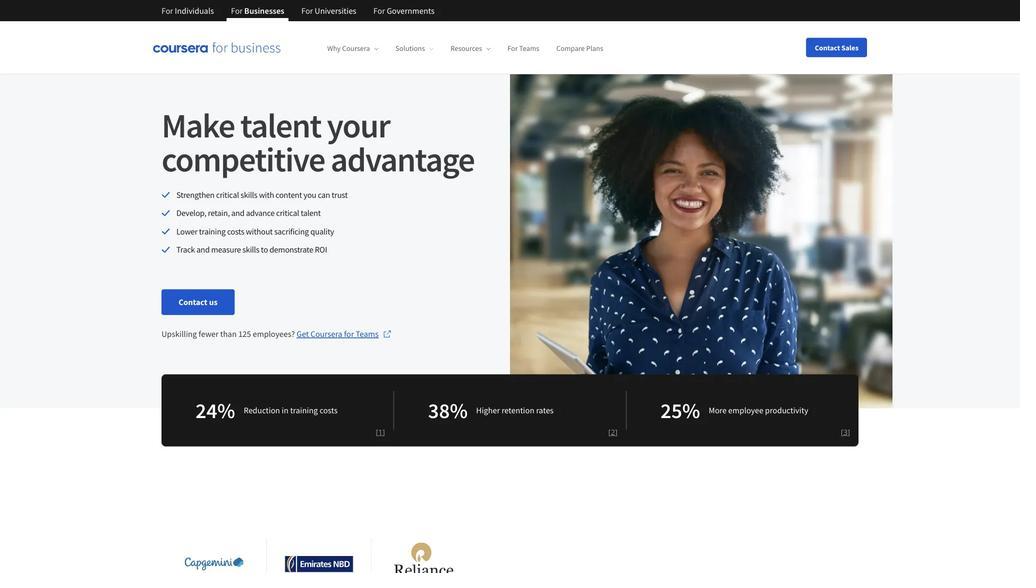 Task type: vqa. For each thing, say whether or not it's contained in the screenshot.


Task type: locate. For each thing, give the bounding box(es) containing it.
[ for 25%
[[841, 428, 843, 438]]

0 vertical spatial training
[[199, 226, 226, 237]]

reduction in training costs
[[244, 406, 338, 416]]

]
[[383, 428, 385, 438], [615, 428, 618, 438], [848, 428, 850, 438]]

coursera left for
[[311, 329, 342, 340]]

0 vertical spatial coursera
[[342, 44, 370, 53]]

38%
[[428, 398, 468, 424]]

resources
[[451, 44, 482, 53]]

1 vertical spatial critical
[[276, 208, 299, 219]]

demonstrate
[[270, 245, 313, 255]]

0 horizontal spatial contact
[[179, 297, 207, 308]]

costs
[[227, 226, 244, 237], [320, 406, 338, 416]]

higher
[[476, 406, 500, 416]]

2 horizontal spatial [
[[841, 428, 843, 438]]

for
[[162, 5, 173, 16], [231, 5, 243, 16], [301, 5, 313, 16], [373, 5, 385, 16], [508, 44, 518, 53]]

individuals
[[175, 5, 214, 16]]

critical up retain,
[[216, 190, 239, 200]]

[ for 24%
[[376, 428, 378, 438]]

0 horizontal spatial [
[[376, 428, 378, 438]]

training right in
[[290, 406, 318, 416]]

critical down the content
[[276, 208, 299, 219]]

retention
[[502, 406, 535, 416]]

coursera for get
[[311, 329, 342, 340]]

reduction
[[244, 406, 280, 416]]

0 vertical spatial contact
[[815, 43, 840, 52]]

sales
[[842, 43, 859, 52]]

1 ] from the left
[[383, 428, 385, 438]]

and right track
[[197, 245, 210, 255]]

employees?
[[253, 329, 295, 340]]

1 vertical spatial and
[[197, 245, 210, 255]]

lower
[[176, 226, 198, 237]]

advantage
[[331, 138, 474, 181]]

get coursera for teams
[[297, 329, 379, 340]]

coursera right why
[[342, 44, 370, 53]]

trust
[[332, 190, 348, 200]]

costs right in
[[320, 406, 338, 416]]

skills left with
[[241, 190, 257, 200]]

get coursera for teams link
[[297, 328, 392, 341]]

[ 2 ]
[[608, 428, 618, 438]]

0 vertical spatial talent
[[240, 104, 321, 147]]

employee
[[728, 406, 764, 416]]

contact inside button
[[815, 43, 840, 52]]

2 [ from the left
[[608, 428, 611, 438]]

0 vertical spatial and
[[231, 208, 245, 219]]

24%
[[196, 398, 235, 424]]

1 [ from the left
[[376, 428, 378, 438]]

critical
[[216, 190, 239, 200], [276, 208, 299, 219]]

125
[[238, 329, 251, 340]]

contact
[[815, 43, 840, 52], [179, 297, 207, 308]]

strengthen
[[176, 190, 215, 200]]

roi
[[315, 245, 327, 255]]

0 horizontal spatial costs
[[227, 226, 244, 237]]

productivity
[[765, 406, 808, 416]]

upskilling fewer than 125 employees?
[[162, 329, 297, 340]]

2
[[611, 428, 615, 438]]

training down retain,
[[199, 226, 226, 237]]

contact left sales
[[815, 43, 840, 52]]

1 vertical spatial skills
[[242, 245, 259, 255]]

for left individuals
[[162, 5, 173, 16]]

solutions link
[[396, 44, 434, 53]]

[
[[376, 428, 378, 438], [608, 428, 611, 438], [841, 428, 843, 438]]

3 ] from the left
[[848, 428, 850, 438]]

and
[[231, 208, 245, 219], [197, 245, 210, 255]]

measure
[[211, 245, 241, 255]]

skills left the to at the top of the page
[[242, 245, 259, 255]]

for left governments
[[373, 5, 385, 16]]

us
[[209, 297, 218, 308]]

1 horizontal spatial contact
[[815, 43, 840, 52]]

talent
[[240, 104, 321, 147], [301, 208, 321, 219]]

1 vertical spatial coursera
[[311, 329, 342, 340]]

why
[[327, 44, 341, 53]]

contact left the "us"
[[179, 297, 207, 308]]

1 horizontal spatial costs
[[320, 406, 338, 416]]

1 vertical spatial talent
[[301, 208, 321, 219]]

costs up measure
[[227, 226, 244, 237]]

[ 3 ]
[[841, 428, 850, 438]]

1 vertical spatial teams
[[356, 329, 379, 340]]

2 horizontal spatial ]
[[848, 428, 850, 438]]

[ for 38%
[[608, 428, 611, 438]]

1 horizontal spatial teams
[[519, 44, 539, 53]]

for
[[344, 329, 354, 340]]

1 vertical spatial contact
[[179, 297, 207, 308]]

1 vertical spatial costs
[[320, 406, 338, 416]]

emirates logo image
[[285, 556, 353, 573]]

3 [ from the left
[[841, 428, 843, 438]]

with
[[259, 190, 274, 200]]

teams
[[519, 44, 539, 53], [356, 329, 379, 340]]

teams right for
[[356, 329, 379, 340]]

and right retain,
[[231, 208, 245, 219]]

for individuals
[[162, 5, 214, 16]]

contact for contact us
[[179, 297, 207, 308]]

compare plans link
[[556, 44, 603, 53]]

in
[[282, 406, 289, 416]]

resources link
[[451, 44, 491, 53]]

for left businesses
[[231, 5, 243, 16]]

teams left the compare
[[519, 44, 539, 53]]

skills
[[241, 190, 257, 200], [242, 245, 259, 255]]

training
[[199, 226, 226, 237], [290, 406, 318, 416]]

contact us
[[179, 297, 218, 308]]

teams inside get coursera for teams link
[[356, 329, 379, 340]]

1 horizontal spatial ]
[[615, 428, 618, 438]]

for left universities
[[301, 5, 313, 16]]

banner navigation
[[153, 0, 443, 21]]

contact sales button
[[806, 38, 867, 57]]

1 horizontal spatial training
[[290, 406, 318, 416]]

your
[[327, 104, 390, 147]]

2 ] from the left
[[615, 428, 618, 438]]

lower training costs without sacrificing quality
[[176, 226, 334, 237]]

coursera
[[342, 44, 370, 53], [311, 329, 342, 340]]

solutions
[[396, 44, 425, 53]]

0 horizontal spatial teams
[[356, 329, 379, 340]]

to
[[261, 245, 268, 255]]

1 horizontal spatial [
[[608, 428, 611, 438]]

0 vertical spatial critical
[[216, 190, 239, 200]]

1 horizontal spatial and
[[231, 208, 245, 219]]

0 horizontal spatial ]
[[383, 428, 385, 438]]

fewer
[[199, 329, 219, 340]]

0 horizontal spatial critical
[[216, 190, 239, 200]]



Task type: describe. For each thing, give the bounding box(es) containing it.
[ 1 ]
[[376, 428, 385, 438]]

develop, retain, and advance critical talent
[[176, 208, 321, 219]]

more
[[709, 406, 727, 416]]

quality
[[310, 226, 334, 237]]

than
[[220, 329, 237, 340]]

25%
[[661, 398, 700, 424]]

competitive
[[162, 138, 325, 181]]

rates
[[536, 406, 554, 416]]

track
[[176, 245, 195, 255]]

you
[[304, 190, 316, 200]]

for teams link
[[508, 44, 539, 53]]

for teams
[[508, 44, 539, 53]]

1
[[378, 428, 383, 438]]

advance
[[246, 208, 275, 219]]

content
[[276, 190, 302, 200]]

coursera for why
[[342, 44, 370, 53]]

higher retention rates
[[476, 406, 554, 416]]

governments
[[387, 5, 435, 16]]

for for individuals
[[162, 5, 173, 16]]

for for universities
[[301, 5, 313, 16]]

universities
[[315, 5, 356, 16]]

strengthen critical skills with content you can trust
[[176, 190, 348, 200]]

3
[[843, 428, 848, 438]]

coursera for business image
[[153, 42, 281, 53]]

0 vertical spatial teams
[[519, 44, 539, 53]]

retain,
[[208, 208, 230, 219]]

more employee productivity
[[709, 406, 808, 416]]

for governments
[[373, 5, 435, 16]]

contact sales
[[815, 43, 859, 52]]

for right the resources link
[[508, 44, 518, 53]]

for businesses
[[231, 5, 284, 16]]

0 vertical spatial skills
[[241, 190, 257, 200]]

0 horizontal spatial training
[[199, 226, 226, 237]]

get
[[297, 329, 309, 340]]

without
[[246, 226, 273, 237]]

compare
[[556, 44, 585, 53]]

] for 25%
[[848, 428, 850, 438]]

businesses
[[244, 5, 284, 16]]

why coursera link
[[327, 44, 379, 53]]

for universities
[[301, 5, 356, 16]]

for for businesses
[[231, 5, 243, 16]]

talent inside make talent your competitive advantage
[[240, 104, 321, 147]]

0 horizontal spatial and
[[197, 245, 210, 255]]

make
[[162, 104, 235, 147]]

plans
[[586, 44, 603, 53]]

track and measure skills to demonstrate roi
[[176, 245, 327, 255]]

upskilling
[[162, 329, 197, 340]]

1 vertical spatial training
[[290, 406, 318, 416]]

contact for contact sales
[[815, 43, 840, 52]]

develop,
[[176, 208, 206, 219]]

compare plans
[[556, 44, 603, 53]]

make talent your competitive advantage
[[162, 104, 474, 181]]

sacrificing
[[274, 226, 309, 237]]

1 horizontal spatial critical
[[276, 208, 299, 219]]

reliance logo image
[[394, 543, 454, 574]]

can
[[318, 190, 330, 200]]

] for 38%
[[615, 428, 618, 438]]

capgemini logo image
[[185, 558, 244, 572]]

for for governments
[[373, 5, 385, 16]]

] for 24%
[[383, 428, 385, 438]]

why coursera
[[327, 44, 370, 53]]

contact us link
[[162, 290, 235, 315]]

0 vertical spatial costs
[[227, 226, 244, 237]]



